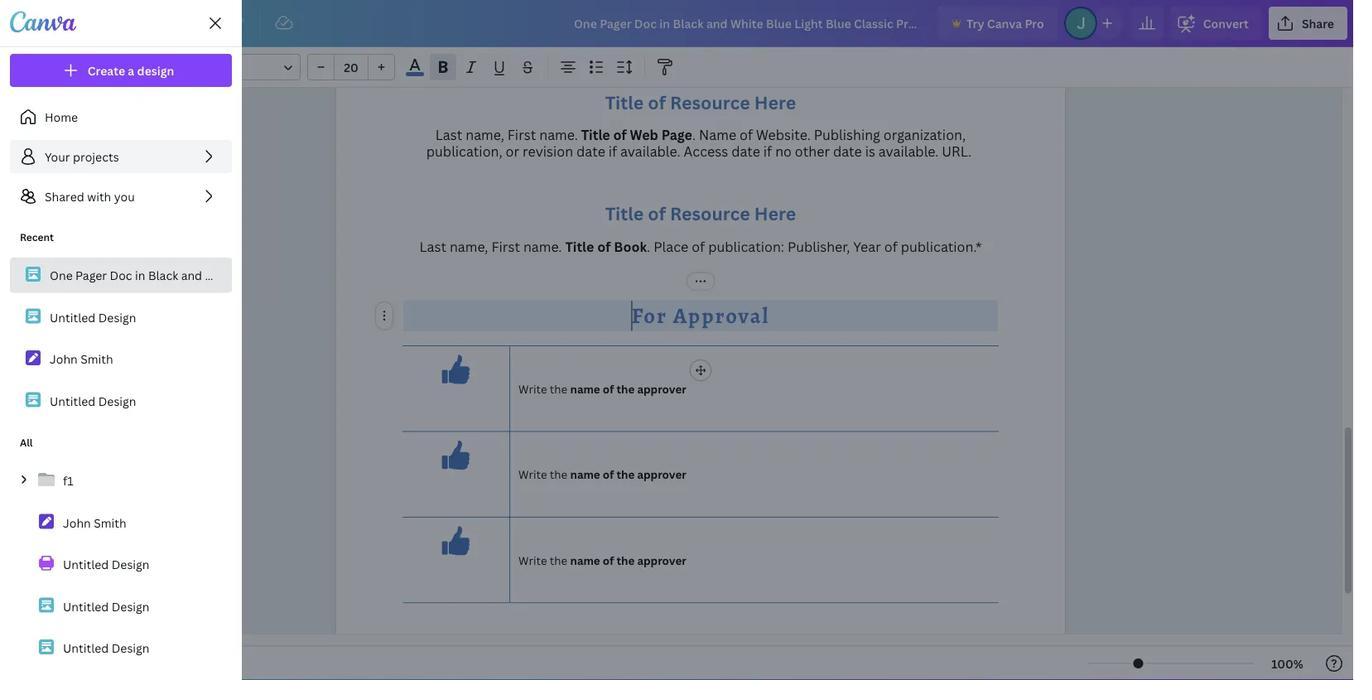 Task type: describe. For each thing, give the bounding box(es) containing it.
1 title of resource here from the top
[[605, 90, 796, 114]]

0 vertical spatial smith
[[81, 351, 113, 367]]

title left book
[[565, 238, 594, 256]]

last for last name, first name. title of web page
[[436, 126, 463, 143]]

other
[[795, 142, 830, 160]]

shared with you button
[[10, 180, 232, 213]]

year
[[854, 238, 881, 256]]

recent
[[20, 230, 54, 244]]

title up web at top left
[[605, 90, 644, 114]]

2 untitled design link from the top
[[10, 383, 232, 418]]

0 horizontal spatial .
[[647, 238, 651, 256]]

uploads button
[[0, 226, 60, 286]]

john smith for 1st john smith link from the bottom
[[63, 515, 127, 530]]

revision
[[523, 142, 573, 160]]

your projects
[[45, 149, 119, 164]]

1 if from the left
[[609, 142, 617, 160]]

templates button
[[0, 47, 60, 107]]

untitled for fourth untitled design link from the bottom of the page
[[50, 393, 96, 409]]

elements
[[11, 141, 49, 152]]

uploads
[[13, 260, 47, 271]]

shared
[[45, 189, 84, 204]]

first for title of book
[[492, 238, 520, 256]]

2 title of resource here from the top
[[605, 201, 796, 225]]

try
[[967, 15, 985, 31]]

of left web at top left
[[614, 126, 627, 143]]

3 date from the left
[[834, 142, 862, 160]]

list containing untitled design
[[10, 220, 232, 418]]

1 untitled design link from the top
[[10, 300, 232, 335]]

projects button
[[0, 286, 60, 346]]

1 resource from the top
[[670, 90, 750, 114]]

f1 button
[[10, 463, 232, 498]]

of left book
[[598, 238, 611, 256]]

of up web at top left
[[648, 90, 666, 114]]

last name, first name. title of web page
[[436, 126, 693, 143]]

place
[[654, 238, 689, 256]]

projects
[[73, 149, 119, 164]]

untitled design for third untitled design link from the bottom
[[63, 557, 150, 572]]

shared with you
[[45, 189, 135, 204]]

try canva pro button
[[939, 7, 1058, 40]]

of right place on the top of page
[[692, 238, 705, 256]]

1 vertical spatial john
[[63, 515, 91, 530]]

5 untitled design link from the top
[[10, 631, 232, 666]]

your
[[45, 149, 70, 164]]

design for third untitled design link from the bottom
[[112, 557, 150, 572]]

home link inside main menu bar
[[53, 7, 113, 40]]

untitled design for fifth untitled design link from the bottom
[[50, 309, 136, 325]]

page
[[662, 126, 693, 143]]

brand
[[18, 201, 42, 212]]

untitled design for 4th untitled design link from the top of the page
[[63, 598, 150, 614]]

untitled design for fourth untitled design link from the bottom of the page
[[50, 393, 136, 409]]

create a design button
[[10, 54, 232, 87]]

of inside . name of website. publishing organization, publication, or revision date if available. access date if no other date is available. url.
[[740, 126, 753, 143]]

design for first untitled design link from the bottom of the page
[[112, 640, 150, 656]]

first for title of web page
[[508, 126, 536, 143]]

starred
[[15, 512, 45, 523]]

convert button
[[1171, 7, 1263, 40]]

2 date from the left
[[732, 142, 761, 160]]

apps
[[20, 379, 40, 391]]

last name, first name. title of book . place of publication: publisher, year of publication.*
[[420, 238, 982, 256]]

last for last name, first name. title of book . place of publication: publisher, year of publication.*
[[420, 238, 447, 256]]

1 here from the top
[[755, 90, 796, 114]]

you
[[114, 189, 135, 204]]

2 if from the left
[[764, 142, 772, 160]]

brand button
[[0, 167, 60, 226]]

name. for title of web page
[[540, 126, 578, 143]]

apps button
[[0, 346, 60, 405]]

list containing home
[[10, 100, 232, 213]]

publisher,
[[788, 238, 850, 256]]

1 john smith link from the top
[[10, 341, 232, 377]]

templates
[[9, 81, 51, 92]]

1 vertical spatial home link
[[10, 100, 232, 133]]

. inside . name of website. publishing organization, publication, or revision date if available. access date if no other date is available. url.
[[693, 126, 696, 143]]



Task type: locate. For each thing, give the bounding box(es) containing it.
2 john smith link from the top
[[10, 505, 232, 540]]

2 available. from the left
[[879, 142, 939, 160]]

0 vertical spatial here
[[755, 90, 796, 114]]

if left no
[[764, 142, 772, 160]]

john down 'f1'
[[63, 515, 91, 530]]

publication.*
[[901, 238, 982, 256]]

of up place on the top of page
[[648, 201, 666, 225]]

None text field
[[411, 343, 501, 416]]

0 vertical spatial home link
[[53, 7, 113, 40]]

1 list from the top
[[10, 100, 232, 213]]

home link up "your projects" button
[[10, 100, 232, 133]]

untitled design link
[[10, 300, 232, 335], [10, 383, 232, 418], [10, 547, 232, 582], [10, 589, 232, 624], [10, 631, 232, 666]]

title of resource here up last name, first name. title of book . place of publication: publisher, year of publication.* at the top of the page
[[605, 201, 796, 225]]

of right year
[[885, 238, 898, 256]]

1 vertical spatial home
[[45, 109, 78, 125]]

group
[[307, 54, 395, 80]]

untitled for first untitled design link from the bottom of the page
[[63, 640, 109, 656]]

f1
[[63, 473, 74, 489]]

access
[[684, 142, 728, 160]]

of right 'name'
[[740, 126, 753, 143]]

home link up create
[[53, 7, 113, 40]]

0 vertical spatial .
[[693, 126, 696, 143]]

here up publication:
[[755, 201, 796, 225]]

john smith down "projects" button
[[50, 351, 113, 367]]

0 vertical spatial name.
[[540, 126, 578, 143]]

1 horizontal spatial if
[[764, 142, 772, 160]]

website.
[[756, 126, 811, 143]]

name, for last name, first name. title of book . place of publication: publisher, year of publication.*
[[450, 238, 489, 256]]

0 vertical spatial last
[[436, 126, 463, 143]]

. left 'name'
[[693, 126, 696, 143]]

home up the your
[[45, 109, 78, 125]]

design for fifth untitled design link from the bottom
[[98, 309, 136, 325]]

1 vertical spatial here
[[755, 201, 796, 225]]

no
[[776, 142, 792, 160]]

home up create
[[66, 15, 100, 31]]

title of resource here up 'name'
[[605, 90, 796, 114]]

last
[[436, 126, 463, 143], [420, 238, 447, 256]]

1 vertical spatial john smith
[[63, 515, 127, 530]]

date left the is in the top right of the page
[[834, 142, 862, 160]]

list containing f1
[[10, 425, 232, 666]]

1 vertical spatial john smith link
[[10, 505, 232, 540]]

publication,
[[427, 142, 503, 160]]

0 vertical spatial home
[[66, 15, 100, 31]]

organization,
[[884, 126, 966, 143]]

a
[[128, 63, 134, 78]]

date
[[577, 142, 606, 160], [732, 142, 761, 160], [834, 142, 862, 160]]

0 horizontal spatial date
[[577, 142, 606, 160]]

resource
[[670, 90, 750, 114], [670, 201, 750, 225]]

0 vertical spatial john smith link
[[10, 341, 232, 377]]

1 vertical spatial name,
[[450, 238, 489, 256]]

resource up 'name'
[[670, 90, 750, 114]]

0 horizontal spatial if
[[609, 142, 617, 160]]

date right revision on the top of the page
[[577, 142, 606, 160]]

1 date from the left
[[577, 142, 606, 160]]

name,
[[466, 126, 505, 143], [450, 238, 489, 256]]

name.
[[540, 126, 578, 143], [524, 238, 562, 256]]

if
[[609, 142, 617, 160], [764, 142, 772, 160]]

0 vertical spatial first
[[508, 126, 536, 143]]

date left no
[[732, 142, 761, 160]]

or
[[506, 142, 520, 160]]

name, for last name, first name. title of web page
[[466, 126, 505, 143]]

1 vertical spatial last
[[420, 238, 447, 256]]

3 list from the top
[[10, 425, 232, 666]]

1 available. from the left
[[621, 142, 681, 160]]

home
[[66, 15, 100, 31], [45, 109, 78, 125]]

list
[[10, 100, 232, 213], [10, 220, 232, 418], [10, 425, 232, 666]]

2 horizontal spatial date
[[834, 142, 862, 160]]

canva
[[988, 15, 1023, 31]]

1 horizontal spatial .
[[693, 126, 696, 143]]

url.
[[942, 142, 972, 160]]

design
[[137, 63, 174, 78]]

your projects button
[[10, 140, 232, 173]]

convert
[[1204, 15, 1249, 31]]

1 vertical spatial first
[[492, 238, 520, 256]]

None text field
[[411, 429, 501, 502], [411, 514, 501, 588], [411, 429, 501, 502], [411, 514, 501, 588]]

design
[[98, 309, 136, 325], [98, 393, 136, 409], [112, 557, 150, 572], [112, 598, 150, 614], [112, 640, 150, 656]]

starred button
[[0, 478, 60, 538]]

title of resource here
[[605, 90, 796, 114], [605, 201, 796, 225]]

0 vertical spatial resource
[[670, 90, 750, 114]]

publishing
[[814, 126, 881, 143]]

untitled
[[50, 309, 96, 325], [50, 393, 96, 409], [63, 557, 109, 572], [63, 598, 109, 614], [63, 640, 109, 656]]

name. for title of book
[[524, 238, 562, 256]]

title
[[605, 90, 644, 114], [581, 126, 610, 143], [605, 201, 644, 225], [565, 238, 594, 256]]

home inside main menu bar
[[66, 15, 100, 31]]

all
[[20, 435, 33, 449]]

design for fourth untitled design link from the bottom of the page
[[98, 393, 136, 409]]

1 vertical spatial name.
[[524, 238, 562, 256]]

untitled design
[[50, 309, 136, 325], [50, 393, 136, 409], [63, 557, 150, 572], [63, 598, 150, 614], [63, 640, 150, 656]]

create
[[88, 63, 125, 78]]

1 horizontal spatial available.
[[879, 142, 939, 160]]

home inside list
[[45, 109, 78, 125]]

john smith for second john smith link from the bottom of the page
[[50, 351, 113, 367]]

1 vertical spatial list
[[10, 220, 232, 418]]

create a design
[[88, 63, 174, 78]]

main menu bar
[[0, 0, 1355, 47]]

available. left the access
[[621, 142, 681, 160]]

resource up last name, first name. title of book . place of publication: publisher, year of publication.* at the top of the page
[[670, 201, 750, 225]]

untitled design for first untitled design link from the bottom of the page
[[63, 640, 150, 656]]

try canva pro
[[967, 15, 1045, 31]]

john smith down the f1 button
[[63, 515, 127, 530]]

available. right the is in the top right of the page
[[879, 142, 939, 160]]

web
[[630, 126, 659, 143]]

elements button
[[0, 107, 60, 167]]

0 vertical spatial title of resource here
[[605, 90, 796, 114]]

2 here from the top
[[755, 201, 796, 225]]

untitled for third untitled design link from the bottom
[[63, 557, 109, 572]]

if left web at top left
[[609, 142, 617, 160]]

projects
[[13, 320, 46, 331]]

3 untitled design link from the top
[[10, 547, 232, 582]]

john smith
[[50, 351, 113, 367], [63, 515, 127, 530]]

1 vertical spatial title of resource here
[[605, 201, 796, 225]]

1 vertical spatial .
[[647, 238, 651, 256]]

john down "projects" button
[[50, 351, 78, 367]]

0 vertical spatial list
[[10, 100, 232, 213]]

2 list from the top
[[10, 220, 232, 418]]

home link
[[53, 7, 113, 40], [10, 100, 232, 133]]

john smith link
[[10, 341, 232, 377], [10, 505, 232, 540]]

4 untitled design link from the top
[[10, 589, 232, 624]]

2 resource from the top
[[670, 201, 750, 225]]

available.
[[621, 142, 681, 160], [879, 142, 939, 160]]

side panel tab list
[[0, 47, 60, 538]]

untitled for fifth untitled design link from the bottom
[[50, 309, 96, 325]]

here
[[755, 90, 796, 114], [755, 201, 796, 225]]

is
[[866, 142, 876, 160]]

0 vertical spatial john smith
[[50, 351, 113, 367]]

0 vertical spatial john
[[50, 351, 78, 367]]

book
[[614, 238, 647, 256]]

john
[[50, 351, 78, 367], [63, 515, 91, 530]]

title left web at top left
[[581, 126, 610, 143]]

untitled for 4th untitled design link from the top of the page
[[63, 598, 109, 614]]

with
[[87, 189, 111, 204]]

.
[[693, 126, 696, 143], [647, 238, 651, 256]]

smith
[[81, 351, 113, 367], [94, 515, 127, 530]]

Design title text field
[[561, 7, 932, 40]]

of
[[648, 90, 666, 114], [614, 126, 627, 143], [740, 126, 753, 143], [648, 201, 666, 225], [598, 238, 611, 256], [692, 238, 705, 256], [885, 238, 898, 256]]

. left place on the top of page
[[647, 238, 651, 256]]

name
[[699, 126, 737, 143]]

1 vertical spatial smith
[[94, 515, 127, 530]]

title up book
[[605, 201, 644, 225]]

smith down the f1 button
[[94, 515, 127, 530]]

1 horizontal spatial date
[[732, 142, 761, 160]]

0 vertical spatial name,
[[466, 126, 505, 143]]

pro
[[1025, 15, 1045, 31]]

smith right apps 'button'
[[81, 351, 113, 367]]

0 horizontal spatial available.
[[621, 142, 681, 160]]

2 vertical spatial list
[[10, 425, 232, 666]]

here up website.
[[755, 90, 796, 114]]

design for 4th untitled design link from the top of the page
[[112, 598, 150, 614]]

first
[[508, 126, 536, 143], [492, 238, 520, 256]]

publication:
[[709, 238, 785, 256]]

. name of website. publishing organization, publication, or revision date if available. access date if no other date is available. url.
[[427, 126, 975, 160]]

1 vertical spatial resource
[[670, 201, 750, 225]]



Task type: vqa. For each thing, say whether or not it's contained in the screenshot.
First for Title of Book
yes



